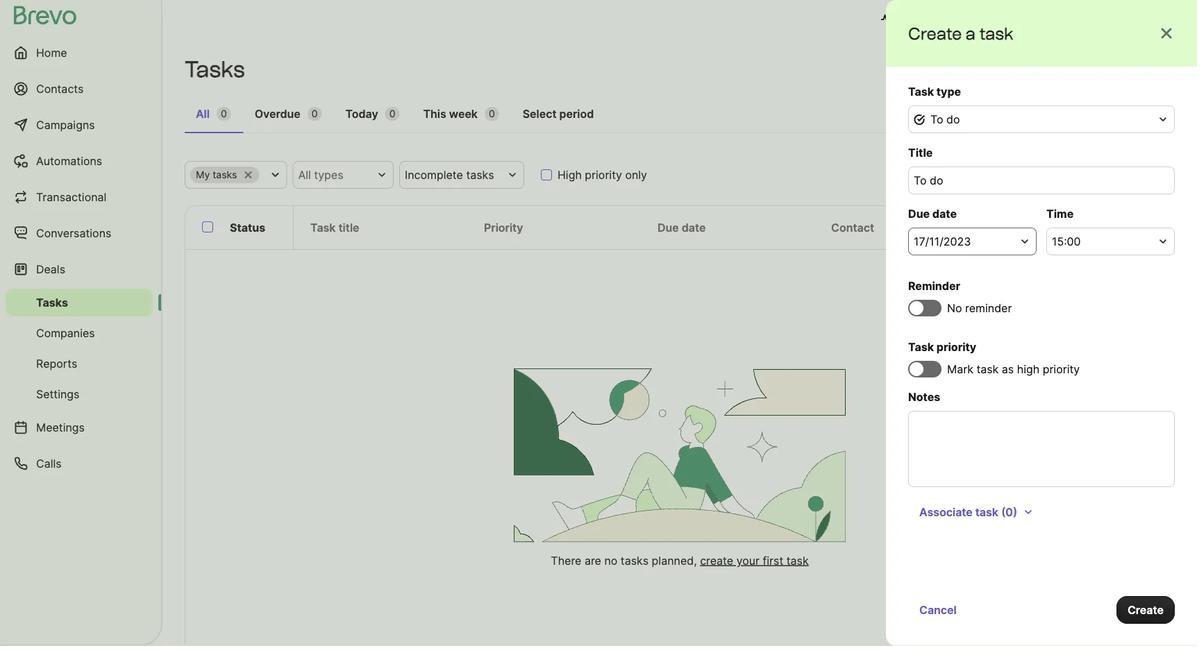 Task type: vqa. For each thing, say whether or not it's contained in the screenshot.
usage and plan
yes



Task type: locate. For each thing, give the bounding box(es) containing it.
all inside all types popup button
[[298, 168, 311, 182]]

2 vertical spatial priority
[[1043, 362, 1080, 376]]

1 horizontal spatial date
[[932, 207, 957, 220]]

priority right high
[[1043, 362, 1080, 376]]

associate task (0)
[[919, 505, 1017, 519]]

tasks right no
[[621, 554, 649, 567]]

No reminder checkbox
[[908, 300, 942, 317]]

1 vertical spatial all
[[298, 168, 311, 182]]

your
[[736, 554, 760, 567]]

task up mark task as high priority "option"
[[908, 340, 934, 354]]

tasks
[[185, 56, 245, 83], [36, 296, 68, 309]]

settings link
[[6, 380, 153, 408]]

priority for high
[[585, 168, 622, 182]]

transactional link
[[6, 181, 153, 214]]

due
[[908, 207, 930, 220], [658, 221, 679, 234]]

deals link
[[6, 253, 153, 286]]

0 horizontal spatial all
[[196, 107, 210, 120]]

reports link
[[6, 350, 153, 378]]

priority
[[484, 221, 523, 234]]

home link
[[6, 36, 153, 69]]

priority
[[585, 168, 622, 182], [937, 340, 976, 354], [1043, 362, 1080, 376]]

1 horizontal spatial tasks
[[466, 168, 494, 182]]

task
[[908, 85, 934, 98], [310, 221, 336, 234], [908, 340, 934, 354]]

0 horizontal spatial tasks
[[36, 296, 68, 309]]

task left type
[[908, 85, 934, 98]]

tasks
[[466, 168, 494, 182], [213, 169, 237, 181], [621, 554, 649, 567]]

1 horizontal spatial all
[[298, 168, 311, 182]]

all types button
[[293, 161, 394, 189]]

task for task title
[[310, 221, 336, 234]]

0 horizontal spatial due
[[658, 221, 679, 234]]

this
[[423, 107, 446, 120]]

3 0 from the left
[[389, 108, 395, 120]]

no
[[947, 301, 962, 315]]

usage
[[898, 12, 932, 26]]

contact
[[831, 221, 874, 234]]

priority for task
[[937, 340, 976, 354]]

1 0 from the left
[[221, 108, 227, 120]]

1 horizontal spatial create a task
[[1093, 62, 1164, 76]]

0 vertical spatial a
[[966, 23, 976, 43]]

meetings link
[[6, 411, 153, 444]]

tasks inside incomplete tasks popup button
[[466, 168, 494, 182]]

0 horizontal spatial a
[[966, 23, 976, 43]]

0 right week
[[489, 108, 495, 120]]

0 vertical spatial create a task
[[908, 23, 1013, 43]]

incomplete tasks button
[[399, 161, 524, 189]]

type
[[937, 85, 961, 98]]

tasks inside 'my tasks' popup button
[[213, 169, 237, 181]]

no reminder
[[947, 301, 1012, 315]]

there
[[551, 554, 581, 567]]

notes
[[908, 390, 940, 404]]

high priority only
[[558, 168, 647, 182]]

transactional
[[36, 190, 106, 204]]

my tasks
[[196, 169, 237, 181]]

deals
[[36, 262, 65, 276]]

0 vertical spatial create
[[908, 23, 962, 43]]

create a task dialog
[[886, 0, 1197, 646]]

0 left overdue in the left of the page
[[221, 108, 227, 120]]

1 vertical spatial task
[[310, 221, 336, 234]]

tasks for my tasks
[[213, 169, 237, 181]]

all up my
[[196, 107, 210, 120]]

0 right overdue in the left of the page
[[312, 108, 318, 120]]

tab list
[[185, 100, 1175, 133]]

2 vertical spatial task
[[908, 340, 934, 354]]

0 vertical spatial tasks
[[185, 56, 245, 83]]

0 vertical spatial date
[[932, 207, 957, 220]]

select period link
[[512, 100, 605, 132]]

create a task button
[[1082, 56, 1175, 83]]

1 vertical spatial due
[[658, 221, 679, 234]]

week
[[449, 107, 478, 120]]

1 vertical spatial priority
[[937, 340, 976, 354]]

create inside create button
[[1128, 603, 1164, 617]]

today
[[345, 107, 378, 120]]

do
[[946, 112, 960, 126]]

high
[[1017, 362, 1040, 376]]

tasks right my
[[213, 169, 237, 181]]

date
[[932, 207, 957, 220], [682, 221, 706, 234]]

0 vertical spatial priority
[[585, 168, 622, 182]]

and
[[934, 12, 955, 26]]

1 horizontal spatial due
[[908, 207, 930, 220]]

a
[[966, 23, 976, 43], [1132, 62, 1138, 76]]

no
[[604, 554, 618, 567]]

reminder
[[908, 279, 960, 293]]

tasks right incomplete in the top left of the page
[[466, 168, 494, 182]]

all left types
[[298, 168, 311, 182]]

settings
[[36, 387, 79, 401]]

0 horizontal spatial create a task
[[908, 23, 1013, 43]]

0
[[221, 108, 227, 120], [312, 108, 318, 120], [389, 108, 395, 120], [489, 108, 495, 120]]

1 vertical spatial create a task
[[1093, 62, 1164, 76]]

priority up mark
[[937, 340, 976, 354]]

create inside the create a task button
[[1093, 62, 1129, 76]]

0 for all
[[221, 108, 227, 120]]

task type
[[908, 85, 961, 98]]

create a task inside button
[[1093, 62, 1164, 76]]

1 horizontal spatial a
[[1132, 62, 1138, 76]]

create a task
[[908, 23, 1013, 43], [1093, 62, 1164, 76]]

1 horizontal spatial priority
[[937, 340, 976, 354]]

0 vertical spatial due
[[908, 207, 930, 220]]

1 vertical spatial create
[[1093, 62, 1129, 76]]

create
[[908, 23, 962, 43], [1093, 62, 1129, 76], [1128, 603, 1164, 617]]

Search a task search field
[[967, 161, 1175, 189]]

1 vertical spatial a
[[1132, 62, 1138, 76]]

0 right today
[[389, 108, 395, 120]]

task
[[979, 23, 1013, 43], [1141, 62, 1164, 76], [977, 362, 999, 376], [975, 505, 998, 519], [786, 554, 809, 567]]

there are no tasks planned, create your first task
[[551, 554, 809, 567]]

first
[[763, 554, 783, 567]]

2 vertical spatial create
[[1128, 603, 1164, 617]]

usage and plan button
[[870, 6, 992, 33]]

0 for today
[[389, 108, 395, 120]]

0 horizontal spatial tasks
[[213, 169, 237, 181]]

time
[[1046, 207, 1074, 220]]

date inside 'create a task' 'dialog'
[[932, 207, 957, 220]]

home
[[36, 46, 67, 59]]

calls link
[[6, 447, 153, 480]]

1 horizontal spatial due date
[[908, 207, 957, 220]]

2 0 from the left
[[312, 108, 318, 120]]

this week
[[423, 107, 478, 120]]

due date
[[908, 207, 957, 220], [658, 221, 706, 234]]

0 vertical spatial due date
[[908, 207, 957, 220]]

0 vertical spatial task
[[908, 85, 934, 98]]

0 horizontal spatial date
[[682, 221, 706, 234]]

campaigns
[[36, 118, 95, 132]]

priority left only
[[585, 168, 622, 182]]

associate task (0) button
[[908, 499, 1045, 526]]

meetings
[[36, 421, 85, 434]]

4 0 from the left
[[489, 108, 495, 120]]

task title
[[310, 221, 359, 234]]

all
[[196, 107, 210, 120], [298, 168, 311, 182]]

calls
[[36, 457, 62, 470]]

task left 'title'
[[310, 221, 336, 234]]

1 vertical spatial tasks
[[36, 296, 68, 309]]

0 horizontal spatial due date
[[658, 221, 706, 234]]

0 horizontal spatial priority
[[585, 168, 622, 182]]

0 vertical spatial all
[[196, 107, 210, 120]]



Task type: describe. For each thing, give the bounding box(es) containing it.
to
[[930, 112, 943, 126]]

deal
[[1005, 221, 1029, 234]]

incomplete tasks
[[405, 168, 494, 182]]

reports
[[36, 357, 77, 370]]

reminder
[[965, 301, 1012, 315]]

automations
[[36, 154, 102, 168]]

17/11/2023
[[914, 235, 971, 248]]

as
[[1002, 362, 1014, 376]]

tasks link
[[6, 289, 153, 317]]

Notes text field
[[908, 411, 1175, 487]]

contacts link
[[6, 72, 153, 106]]

15:00 button
[[1046, 228, 1175, 256]]

companies
[[36, 326, 95, 340]]

all types
[[298, 168, 343, 182]]

tab list containing all
[[185, 100, 1175, 133]]

create
[[700, 554, 733, 567]]

automations link
[[6, 144, 153, 178]]

task for task priority
[[908, 340, 934, 354]]

create your first task link
[[700, 554, 809, 567]]

all for all types
[[298, 168, 311, 182]]

1 vertical spatial date
[[682, 221, 706, 234]]

incomplete
[[405, 168, 463, 182]]

0 for overdue
[[312, 108, 318, 120]]

1 horizontal spatial tasks
[[185, 56, 245, 83]]

only
[[625, 168, 647, 182]]

mark
[[947, 362, 973, 376]]

create button
[[1116, 596, 1175, 624]]

cancel button
[[908, 596, 968, 624]]

overdue
[[255, 107, 300, 120]]

contacts
[[36, 82, 84, 95]]

to do button
[[908, 106, 1175, 133]]

associate
[[919, 505, 973, 519]]

conversations
[[36, 226, 111, 240]]

1 vertical spatial due date
[[658, 221, 706, 234]]

title
[[908, 146, 933, 159]]

are
[[585, 554, 601, 567]]

usage and plan
[[898, 12, 980, 26]]

a inside button
[[1132, 62, 1138, 76]]

15:00
[[1052, 235, 1081, 248]]

plan
[[957, 12, 980, 26]]

task for task type
[[908, 85, 934, 98]]

campaigns link
[[6, 108, 153, 142]]

a inside 'dialog'
[[966, 23, 976, 43]]

to do
[[930, 112, 960, 126]]

Title text field
[[908, 167, 1175, 194]]

2 horizontal spatial tasks
[[621, 554, 649, 567]]

due date inside 'create a task' 'dialog'
[[908, 207, 957, 220]]

conversations link
[[6, 217, 153, 250]]

due inside 'create a task' 'dialog'
[[908, 207, 930, 220]]

2 horizontal spatial priority
[[1043, 362, 1080, 376]]

high
[[558, 168, 582, 182]]

create a task inside 'dialog'
[[908, 23, 1013, 43]]

0 for this week
[[489, 108, 495, 120]]

companies link
[[6, 319, 153, 347]]

select
[[523, 107, 557, 120]]

Mark task as high priority checkbox
[[908, 361, 942, 378]]

tasks for incomplete tasks
[[466, 168, 494, 182]]

mark task as high priority
[[947, 362, 1080, 376]]

types
[[314, 168, 343, 182]]

period
[[559, 107, 594, 120]]

all for all
[[196, 107, 210, 120]]

task priority
[[908, 340, 976, 354]]

status
[[230, 221, 265, 234]]

(0)
[[1001, 505, 1017, 519]]

my
[[196, 169, 210, 181]]

my tasks button
[[185, 161, 287, 189]]

select period
[[523, 107, 594, 120]]

17/11/2023 button
[[908, 228, 1037, 256]]

planned,
[[652, 554, 697, 567]]

title
[[338, 221, 359, 234]]

cancel
[[919, 603, 957, 617]]



